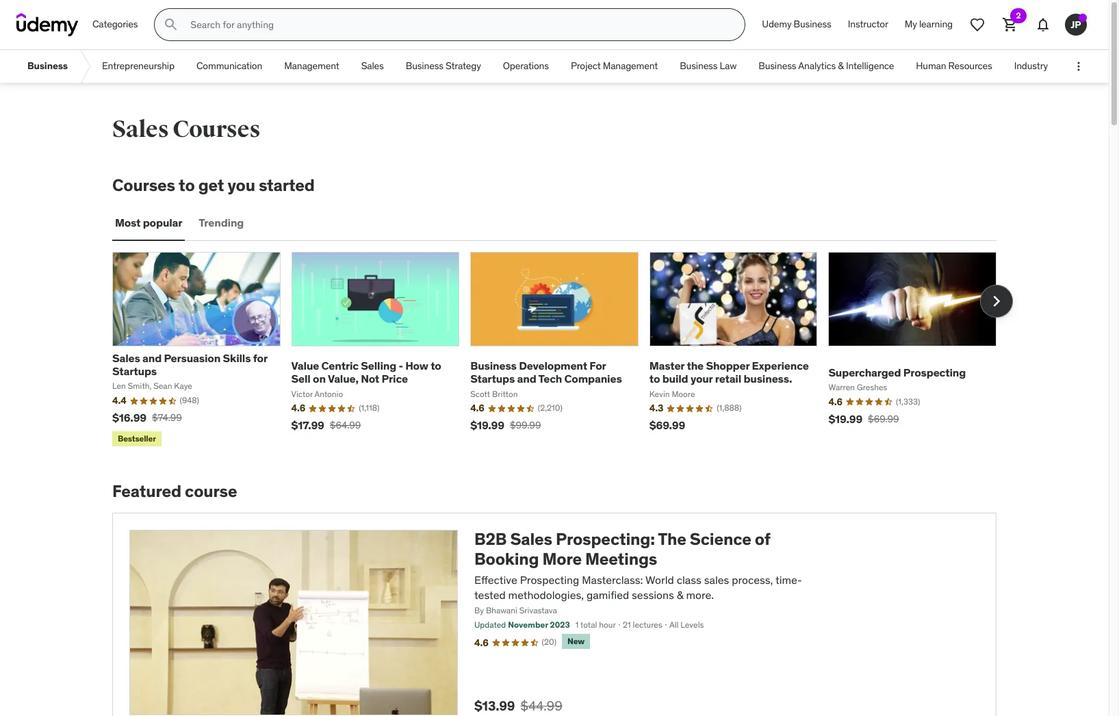 Task type: locate. For each thing, give the bounding box(es) containing it.
business development for startups and tech companies link
[[471, 359, 622, 386]]

sales and persuasion skills for startups
[[112, 351, 268, 378]]

effective
[[475, 573, 518, 587]]

business left law
[[680, 60, 718, 72]]

and left persuasion
[[142, 351, 162, 365]]

b2b
[[475, 529, 507, 550]]

november
[[508, 620, 549, 630]]

4.6
[[475, 637, 489, 649]]

2 link
[[995, 8, 1027, 41]]

business left the analytics
[[759, 60, 797, 72]]

wishlist image
[[970, 16, 986, 33]]

how
[[406, 359, 429, 373]]

lectures
[[633, 620, 663, 630]]

courses
[[173, 115, 260, 144], [112, 175, 175, 196]]

& right the analytics
[[839, 60, 844, 72]]

startups inside business development for startups and tech companies
[[471, 372, 515, 386]]

management
[[284, 60, 339, 72], [603, 60, 658, 72]]

business
[[794, 18, 832, 30], [27, 60, 68, 72], [406, 60, 444, 72], [680, 60, 718, 72], [759, 60, 797, 72], [471, 359, 517, 373]]

business strategy link
[[395, 50, 492, 83]]

featured course
[[112, 481, 237, 502]]

project management
[[571, 60, 658, 72]]

started
[[259, 175, 315, 196]]

sales courses
[[112, 115, 260, 144]]

1 vertical spatial prospecting
[[520, 573, 580, 587]]

0 horizontal spatial and
[[142, 351, 162, 365]]

for
[[253, 351, 268, 365]]

courses up most popular
[[112, 175, 175, 196]]

selling
[[361, 359, 397, 373]]

startups left persuasion
[[112, 364, 157, 378]]

your
[[691, 372, 713, 386]]

sales right b2b
[[511, 529, 553, 550]]

$13.99 $44.99
[[475, 698, 563, 714]]

0 vertical spatial &
[[839, 60, 844, 72]]

companies
[[565, 372, 622, 386]]

learning
[[920, 18, 953, 30]]

management right project
[[603, 60, 658, 72]]

to inside master the shopper experience to build your retail business.
[[650, 372, 660, 386]]

to left get
[[179, 175, 195, 196]]

supercharged prospecting link
[[829, 366, 967, 379]]

entrepreneurship link
[[91, 50, 186, 83]]

sales inside b2b sales prospecting: the science of booking more meetings effective prospecting masterclass: world class sales process, time- tested methodologies, gamified sessions & more. by bhawani srivastava
[[511, 529, 553, 550]]

value centric selling - how to sell on value, not price link
[[292, 359, 442, 386]]

notifications image
[[1036, 16, 1052, 33]]

1 horizontal spatial and
[[517, 372, 537, 386]]

0 vertical spatial prospecting
[[904, 366, 967, 379]]

1 horizontal spatial prospecting
[[904, 366, 967, 379]]

business inside business development for startups and tech companies
[[471, 359, 517, 373]]

2 horizontal spatial to
[[650, 372, 660, 386]]

persuasion
[[164, 351, 221, 365]]

& down class
[[677, 588, 684, 602]]

0 horizontal spatial management
[[284, 60, 339, 72]]

master
[[650, 359, 685, 373]]

business.
[[744, 372, 793, 386]]

next image
[[986, 290, 1008, 312]]

sales
[[705, 573, 730, 587]]

tech
[[539, 372, 562, 386]]

and inside business development for startups and tech companies
[[517, 372, 537, 386]]

1
[[576, 620, 579, 630]]

21 lectures
[[623, 620, 663, 630]]

my learning link
[[897, 8, 962, 41]]

&
[[839, 60, 844, 72], [677, 588, 684, 602]]

submit search image
[[163, 16, 180, 33]]

my learning
[[905, 18, 953, 30]]

categories button
[[84, 8, 146, 41]]

to left build
[[650, 372, 660, 386]]

business for business law
[[680, 60, 718, 72]]

business left the strategy
[[406, 60, 444, 72]]

human resources link
[[906, 50, 1004, 83]]

2
[[1017, 10, 1022, 21]]

sales down entrepreneurship link
[[112, 115, 169, 144]]

management left sales link
[[284, 60, 339, 72]]

business right udemy
[[794, 18, 832, 30]]

bhawani
[[486, 606, 518, 616]]

sales right the management link
[[361, 60, 384, 72]]

human resources
[[917, 60, 993, 72]]

1 vertical spatial and
[[517, 372, 537, 386]]

business left 'tech'
[[471, 359, 517, 373]]

startups left 'tech'
[[471, 372, 515, 386]]

carousel element
[[112, 252, 1014, 450]]

sales
[[361, 60, 384, 72], [112, 115, 169, 144], [112, 351, 140, 365], [511, 529, 553, 550]]

most popular
[[115, 216, 182, 230]]

0 horizontal spatial startups
[[112, 364, 157, 378]]

industry link
[[1004, 50, 1060, 83]]

categories
[[92, 18, 138, 30]]

1 horizontal spatial to
[[431, 359, 442, 373]]

project management link
[[560, 50, 669, 83]]

startups
[[112, 364, 157, 378], [471, 372, 515, 386]]

by
[[475, 606, 484, 616]]

b2b sales prospecting: the science of booking more meetings effective prospecting masterclass: world class sales process, time- tested methodologies, gamified sessions & more. by bhawani srivastava
[[475, 529, 803, 616]]

to right how
[[431, 359, 442, 373]]

featured
[[112, 481, 181, 502]]

sales and persuasion skills for startups link
[[112, 351, 268, 378]]

value centric selling - how to sell on value, not price
[[292, 359, 442, 386]]

-
[[399, 359, 403, 373]]

prospecting
[[904, 366, 967, 379], [520, 573, 580, 587]]

sales left persuasion
[[112, 351, 140, 365]]

time-
[[776, 573, 803, 587]]

you have alerts image
[[1079, 14, 1088, 22]]

0 horizontal spatial prospecting
[[520, 573, 580, 587]]

0 vertical spatial and
[[142, 351, 162, 365]]

and left 'tech'
[[517, 372, 537, 386]]

human
[[917, 60, 947, 72]]

courses up courses to get you started
[[173, 115, 260, 144]]

udemy
[[763, 18, 792, 30]]

instructor link
[[840, 8, 897, 41]]

1 horizontal spatial management
[[603, 60, 658, 72]]

sales inside sales and persuasion skills for startups
[[112, 351, 140, 365]]

more subcategory menu links image
[[1073, 60, 1086, 73]]

most popular button
[[112, 207, 185, 240]]

more
[[543, 549, 582, 570]]

hour
[[600, 620, 616, 630]]

gamified
[[587, 588, 630, 602]]

& inside b2b sales prospecting: the science of booking more meetings effective prospecting masterclass: world class sales process, time- tested methodologies, gamified sessions & more. by bhawani srivastava
[[677, 588, 684, 602]]

build
[[663, 372, 689, 386]]

1 vertical spatial &
[[677, 588, 684, 602]]

law
[[720, 60, 737, 72]]

udemy image
[[16, 13, 79, 36]]

operations link
[[492, 50, 560, 83]]

to
[[179, 175, 195, 196], [431, 359, 442, 373], [650, 372, 660, 386]]

0 horizontal spatial &
[[677, 588, 684, 602]]

business analytics & intelligence
[[759, 60, 895, 72]]

1 horizontal spatial startups
[[471, 372, 515, 386]]

class
[[677, 573, 702, 587]]

meetings
[[586, 549, 658, 570]]

resources
[[949, 60, 993, 72]]

you
[[228, 175, 255, 196]]



Task type: vqa. For each thing, say whether or not it's contained in the screenshot.
$13.99 $44.99 at the bottom of page
yes



Task type: describe. For each thing, give the bounding box(es) containing it.
business for business analytics & intelligence
[[759, 60, 797, 72]]

industry
[[1015, 60, 1049, 72]]

entrepreneurship
[[102, 60, 175, 72]]

business analytics & intelligence link
[[748, 50, 906, 83]]

price
[[382, 372, 408, 386]]

prospecting:
[[556, 529, 655, 550]]

centric
[[322, 359, 359, 373]]

process,
[[732, 573, 774, 587]]

$13.99
[[475, 698, 515, 714]]

management link
[[273, 50, 350, 83]]

21
[[623, 620, 631, 630]]

updated november 2023
[[475, 620, 570, 630]]

1 management from the left
[[284, 60, 339, 72]]

not
[[361, 372, 380, 386]]

most
[[115, 216, 141, 230]]

prospecting inside b2b sales prospecting: the science of booking more meetings effective prospecting masterclass: world class sales process, time- tested methodologies, gamified sessions & more. by bhawani srivastava
[[520, 573, 580, 587]]

more.
[[687, 588, 714, 602]]

all levels
[[670, 620, 704, 630]]

sales for sales
[[361, 60, 384, 72]]

on
[[313, 372, 326, 386]]

instructor
[[848, 18, 889, 30]]

sell
[[292, 372, 311, 386]]

sales for sales and persuasion skills for startups
[[112, 351, 140, 365]]

business development for startups and tech companies
[[471, 359, 622, 386]]

jp link
[[1060, 8, 1093, 41]]

1 horizontal spatial &
[[839, 60, 844, 72]]

udemy business
[[763, 18, 832, 30]]

the
[[658, 529, 687, 550]]

sales link
[[350, 50, 395, 83]]

updated
[[475, 620, 506, 630]]

all
[[670, 620, 679, 630]]

booking
[[475, 549, 539, 570]]

of
[[755, 529, 771, 550]]

sales for sales courses
[[112, 115, 169, 144]]

supercharged prospecting
[[829, 366, 967, 379]]

development
[[519, 359, 588, 373]]

prospecting inside carousel element
[[904, 366, 967, 379]]

intelligence
[[847, 60, 895, 72]]

supercharged
[[829, 366, 902, 379]]

levels
[[681, 620, 704, 630]]

my
[[905, 18, 918, 30]]

business for business development for startups and tech companies
[[471, 359, 517, 373]]

business for business strategy
[[406, 60, 444, 72]]

courses to get you started
[[112, 175, 315, 196]]

project
[[571, 60, 601, 72]]

world
[[646, 573, 675, 587]]

shopping cart with 2 items image
[[1003, 16, 1019, 33]]

2 management from the left
[[603, 60, 658, 72]]

value
[[292, 359, 319, 373]]

skills
[[223, 351, 251, 365]]

(20)
[[542, 637, 557, 647]]

arrow pointing to subcategory menu links image
[[79, 50, 91, 83]]

$44.99
[[521, 698, 563, 714]]

science
[[690, 529, 752, 550]]

business law link
[[669, 50, 748, 83]]

get
[[198, 175, 224, 196]]

total
[[581, 620, 598, 630]]

master the shopper experience to build your retail business.
[[650, 359, 809, 386]]

operations
[[503, 60, 549, 72]]

the
[[687, 359, 704, 373]]

business law
[[680, 60, 737, 72]]

to inside value centric selling - how to sell on value, not price
[[431, 359, 442, 373]]

1 total hour
[[576, 620, 616, 630]]

analytics
[[799, 60, 836, 72]]

master the shopper experience to build your retail business. link
[[650, 359, 809, 386]]

business strategy
[[406, 60, 481, 72]]

0 vertical spatial courses
[[173, 115, 260, 144]]

udemy business link
[[754, 8, 840, 41]]

communication
[[197, 60, 262, 72]]

masterclass:
[[582, 573, 643, 587]]

communication link
[[186, 50, 273, 83]]

and inside sales and persuasion skills for startups
[[142, 351, 162, 365]]

srivastava
[[520, 606, 557, 616]]

0 horizontal spatial to
[[179, 175, 195, 196]]

business link
[[16, 50, 79, 83]]

2023
[[550, 620, 570, 630]]

for
[[590, 359, 606, 373]]

tested
[[475, 588, 506, 602]]

business left arrow pointing to subcategory menu links icon
[[27, 60, 68, 72]]

course
[[185, 481, 237, 502]]

new
[[568, 636, 585, 647]]

retail
[[716, 372, 742, 386]]

Search for anything text field
[[188, 13, 729, 36]]

jp
[[1072, 18, 1082, 31]]

startups inside sales and persuasion skills for startups
[[112, 364, 157, 378]]

1 vertical spatial courses
[[112, 175, 175, 196]]

experience
[[752, 359, 809, 373]]



